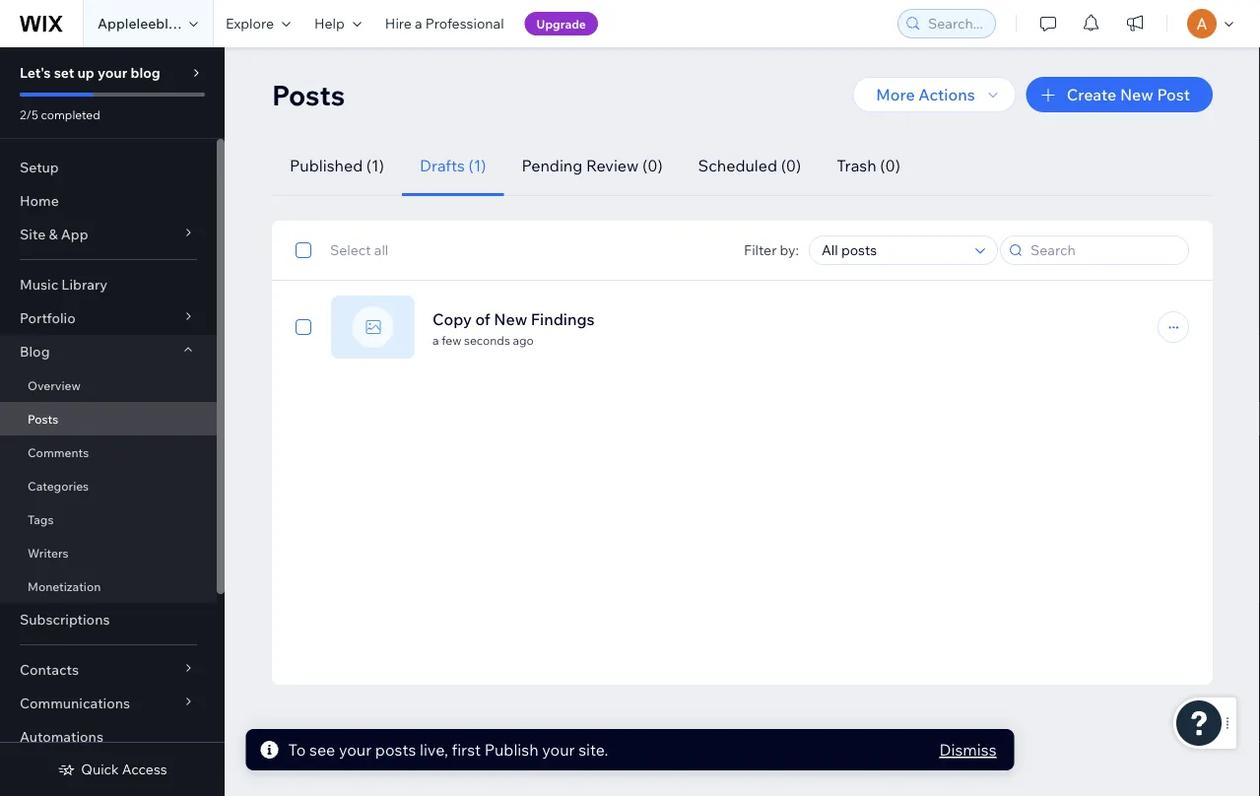 Task type: vqa. For each thing, say whether or not it's contained in the screenshot.
the right Create Segment
no



Task type: describe. For each thing, give the bounding box(es) containing it.
to
[[288, 740, 306, 760]]

a inside the copy of new findings a few seconds ago
[[433, 333, 439, 348]]

drafts (1)
[[420, 156, 487, 175]]

automations
[[20, 729, 103, 746]]

upgrade button
[[525, 12, 598, 35]]

quick access button
[[58, 761, 167, 779]]

drafts
[[420, 156, 465, 175]]

pending review (0)
[[522, 156, 663, 175]]

dismiss
[[940, 740, 997, 760]]

ago
[[513, 333, 534, 348]]

let's
[[20, 64, 51, 81]]

quick access
[[81, 761, 167, 778]]

new inside the copy of new findings a few seconds ago
[[494, 309, 528, 329]]

site & app
[[20, 226, 88, 243]]

2/5
[[20, 107, 38, 122]]

blog
[[20, 343, 50, 360]]

post
[[1158, 85, 1191, 105]]

posts inside sidebar element
[[28, 412, 58, 426]]

subscriptions link
[[0, 603, 217, 637]]

scheduled (0) button
[[681, 136, 820, 196]]

(1) for drafts (1)
[[469, 156, 487, 175]]

actions
[[919, 85, 976, 105]]

posts link
[[0, 402, 217, 436]]

alert containing to see your posts live, first publish your site.
[[246, 730, 1015, 771]]

Select all checkbox
[[296, 239, 389, 262]]

site & app button
[[0, 218, 217, 251]]

filter by:
[[744, 241, 800, 259]]

trash
[[837, 156, 877, 175]]

tab list containing published (1)
[[272, 136, 1190, 196]]

categories
[[28, 479, 89, 493]]

your inside sidebar element
[[98, 64, 127, 81]]

app
[[61, 226, 88, 243]]

hire
[[385, 15, 412, 32]]

select
[[330, 242, 371, 259]]

trash (0) button
[[820, 136, 919, 196]]

create
[[1067, 85, 1117, 105]]

communications button
[[0, 687, 217, 721]]

dismiss button
[[940, 738, 997, 762]]

help
[[314, 15, 345, 32]]

comments link
[[0, 436, 217, 469]]

2 horizontal spatial your
[[542, 740, 575, 760]]

live,
[[420, 740, 449, 760]]

2/5 completed
[[20, 107, 100, 122]]

findings
[[531, 309, 595, 329]]

copy
[[433, 309, 472, 329]]

Search... field
[[923, 10, 990, 37]]

publish
[[485, 740, 539, 760]]

scheduled (0)
[[699, 156, 802, 175]]

music
[[20, 276, 58, 293]]

contacts button
[[0, 654, 217, 687]]

1 horizontal spatial posts
[[272, 77, 345, 112]]

library
[[61, 276, 108, 293]]

more
[[877, 85, 916, 105]]

select all
[[330, 242, 389, 259]]

posts
[[376, 740, 416, 760]]

create new post
[[1067, 85, 1191, 105]]

site
[[20, 226, 46, 243]]

portfolio button
[[0, 302, 217, 335]]

overview link
[[0, 369, 217, 402]]

1 (0) from the left
[[643, 156, 663, 175]]

(0) for scheduled (0)
[[781, 156, 802, 175]]

to see your posts live, first publish your site.
[[288, 740, 609, 760]]

hire a professional link
[[373, 0, 516, 47]]

site.
[[579, 740, 609, 760]]

pending review (0) button
[[504, 136, 681, 196]]

music library link
[[0, 268, 217, 302]]

by:
[[780, 241, 800, 259]]

explore
[[226, 15, 274, 32]]

completed
[[41, 107, 100, 122]]

published (1) button
[[272, 136, 402, 196]]

comments
[[28, 445, 89, 460]]

quick
[[81, 761, 119, 778]]

up
[[77, 64, 94, 81]]



Task type: locate. For each thing, give the bounding box(es) containing it.
first
[[452, 740, 481, 760]]

0 horizontal spatial posts
[[28, 412, 58, 426]]

sidebar element
[[0, 47, 225, 797]]

few
[[442, 333, 462, 348]]

1 horizontal spatial a
[[433, 333, 439, 348]]

copy of new findings a few seconds ago
[[433, 309, 595, 348]]

1 horizontal spatial your
[[339, 740, 372, 760]]

trash (0)
[[837, 156, 901, 175]]

(1)
[[367, 156, 384, 175], [469, 156, 487, 175]]

professional
[[426, 15, 504, 32]]

music library
[[20, 276, 108, 293]]

(1) inside button
[[469, 156, 487, 175]]

contacts
[[20, 662, 79, 679]]

communications
[[20, 695, 130, 712]]

writers link
[[0, 536, 217, 570]]

all
[[374, 242, 389, 259]]

0 horizontal spatial new
[[494, 309, 528, 329]]

setup
[[20, 159, 59, 176]]

upgrade
[[537, 16, 586, 31]]

tags link
[[0, 503, 217, 536]]

(0) right review
[[643, 156, 663, 175]]

review
[[587, 156, 639, 175]]

2 (0) from the left
[[781, 156, 802, 175]]

0 horizontal spatial a
[[415, 15, 423, 32]]

a
[[415, 15, 423, 32], [433, 333, 439, 348]]

overview
[[28, 378, 81, 393]]

1 horizontal spatial (0)
[[781, 156, 802, 175]]

new
[[1121, 85, 1154, 105], [494, 309, 528, 329]]

your right up
[[98, 64, 127, 81]]

1 horizontal spatial new
[[1121, 85, 1154, 105]]

posts up published
[[272, 77, 345, 112]]

None checkbox
[[296, 315, 312, 339]]

monetization link
[[0, 570, 217, 603]]

your
[[98, 64, 127, 81], [339, 740, 372, 760], [542, 740, 575, 760]]

3 (0) from the left
[[881, 156, 901, 175]]

1 (1) from the left
[[367, 156, 384, 175]]

portfolio
[[20, 310, 76, 327]]

blog
[[131, 64, 161, 81]]

see
[[310, 740, 336, 760]]

access
[[122, 761, 167, 778]]

1 vertical spatial posts
[[28, 412, 58, 426]]

filter
[[744, 241, 777, 259]]

let's set up your blog
[[20, 64, 161, 81]]

new left post
[[1121, 85, 1154, 105]]

tags
[[28, 512, 54, 527]]

setup link
[[0, 151, 217, 184]]

0 horizontal spatial (1)
[[367, 156, 384, 175]]

alert
[[246, 730, 1015, 771]]

subscriptions
[[20, 611, 110, 629]]

more actions
[[877, 85, 976, 105]]

writers
[[28, 546, 69, 560]]

appleleeblog
[[98, 15, 186, 32]]

tab list
[[272, 136, 1190, 196]]

your left site.
[[542, 740, 575, 760]]

0 vertical spatial a
[[415, 15, 423, 32]]

2 horizontal spatial (0)
[[881, 156, 901, 175]]

a left few
[[433, 333, 439, 348]]

published (1)
[[290, 156, 384, 175]]

monetization
[[28, 579, 101, 594]]

scheduled
[[699, 156, 778, 175]]

Search field
[[1025, 237, 1183, 264]]

1 vertical spatial new
[[494, 309, 528, 329]]

1 vertical spatial a
[[433, 333, 439, 348]]

automations link
[[0, 721, 217, 754]]

1 horizontal spatial (1)
[[469, 156, 487, 175]]

None field
[[816, 237, 970, 264]]

new inside button
[[1121, 85, 1154, 105]]

(0) right scheduled
[[781, 156, 802, 175]]

help button
[[303, 0, 373, 47]]

home link
[[0, 184, 217, 218]]

pending
[[522, 156, 583, 175]]

seconds
[[464, 333, 510, 348]]

hire a professional
[[385, 15, 504, 32]]

a right hire
[[415, 15, 423, 32]]

(1) inside button
[[367, 156, 384, 175]]

0 horizontal spatial your
[[98, 64, 127, 81]]

0 vertical spatial new
[[1121, 85, 1154, 105]]

your right see
[[339, 740, 372, 760]]

published
[[290, 156, 363, 175]]

more actions button
[[853, 77, 1017, 112]]

posts
[[272, 77, 345, 112], [28, 412, 58, 426]]

(0) for trash (0)
[[881, 156, 901, 175]]

of
[[476, 309, 491, 329]]

(1) right published
[[367, 156, 384, 175]]

(1) for published (1)
[[367, 156, 384, 175]]

set
[[54, 64, 74, 81]]

0 vertical spatial posts
[[272, 77, 345, 112]]

categories link
[[0, 469, 217, 503]]

posts down overview
[[28, 412, 58, 426]]

(0) right the trash
[[881, 156, 901, 175]]

(1) right the drafts
[[469, 156, 487, 175]]

2 (1) from the left
[[469, 156, 487, 175]]

home
[[20, 192, 59, 210]]

new up "ago"
[[494, 309, 528, 329]]

create new post button
[[1027, 77, 1214, 112]]

(0)
[[643, 156, 663, 175], [781, 156, 802, 175], [881, 156, 901, 175]]

drafts (1) button
[[402, 136, 504, 196]]

0 horizontal spatial (0)
[[643, 156, 663, 175]]

&
[[49, 226, 58, 243]]



